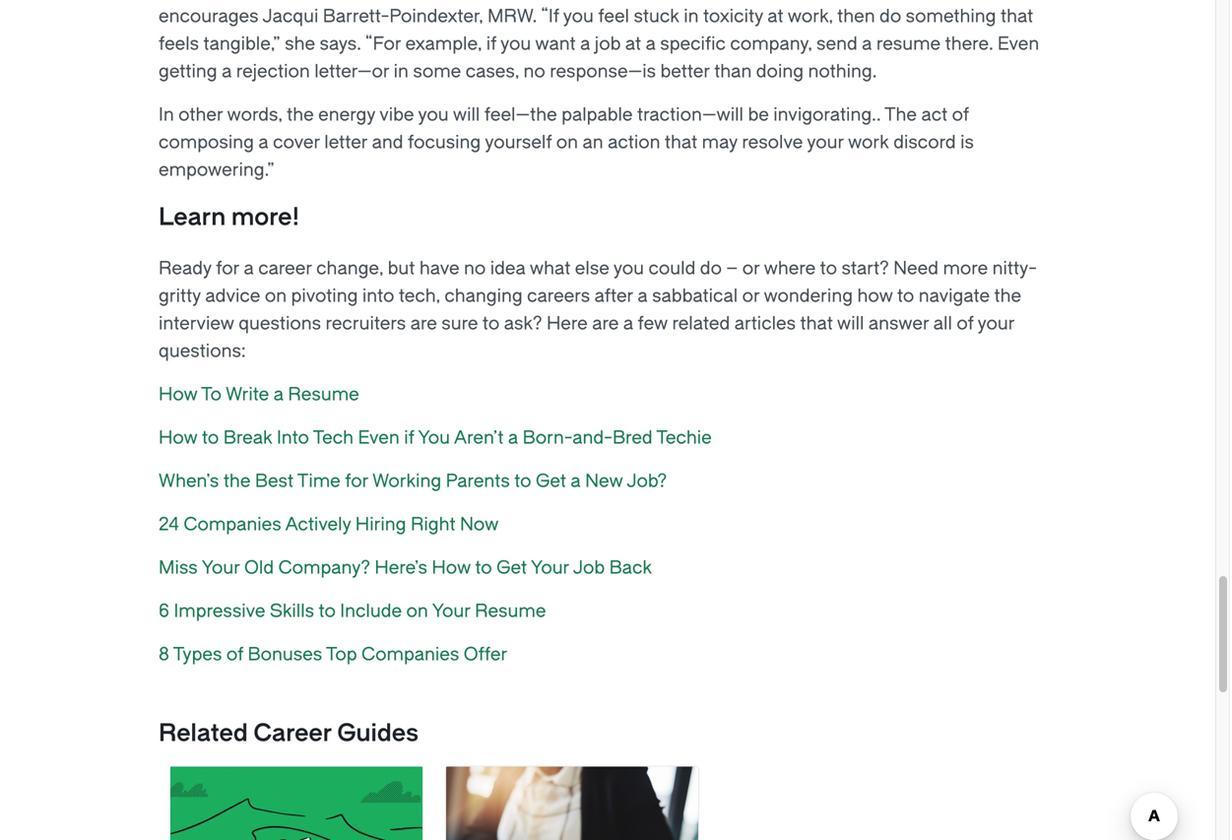 Task type: vqa. For each thing, say whether or not it's contained in the screenshot.
How To Write a Resume Link
yes



Task type: locate. For each thing, give the bounding box(es) containing it.
on inside in other words, the energy vibe you will feel—the palpable traction—will be invigorating.. the act of composing a cover letter and focusing yourself on an action that may resolve your work discord is empowering."
[[556, 132, 578, 153]]

if
[[404, 428, 414, 448]]

are down the after
[[592, 313, 619, 334]]

companies up old
[[184, 514, 281, 535]]

1 horizontal spatial are
[[592, 313, 619, 334]]

2 horizontal spatial the
[[995, 286, 1022, 306]]

0 vertical spatial companies
[[184, 514, 281, 535]]

of right "types"
[[227, 644, 243, 665]]

get down now
[[497, 558, 527, 578]]

you up focusing
[[418, 104, 449, 125]]

techie
[[657, 428, 712, 448]]

could
[[649, 258, 696, 279]]

0 horizontal spatial resume
[[288, 384, 359, 405]]

for right time on the left bottom of the page
[[345, 471, 369, 492]]

1 horizontal spatial resume
[[475, 601, 546, 622]]

for up 'advice'
[[216, 258, 239, 279]]

write
[[226, 384, 269, 405]]

on down miss your old company? here's how to get your job back
[[407, 601, 428, 622]]

to left break on the bottom of the page
[[202, 428, 219, 448]]

of inside ready for a career change, but have no idea what else you could do – or where to start? need more nitty- gritty advice on pivoting into tech, changing careers after a sabbatical or wondering how to navigate the interview questions recruiters are sure to ask? here are a few related articles that will answer all of your questions:
[[957, 313, 974, 334]]

resolve
[[742, 132, 803, 153]]

1 horizontal spatial your
[[432, 601, 471, 622]]

questions
[[239, 313, 321, 334]]

may
[[702, 132, 738, 153]]

to right parents
[[515, 471, 532, 492]]

1 vertical spatial will
[[837, 313, 865, 334]]

is
[[961, 132, 974, 153]]

what
[[530, 258, 571, 279]]

your left job
[[531, 558, 569, 578]]

of right the all
[[957, 313, 974, 334]]

how for how to break into tech even if you aren't a born-and-bred techie
[[159, 428, 198, 448]]

1 or from the top
[[743, 258, 760, 279]]

0 horizontal spatial your
[[202, 558, 240, 578]]

how left to
[[159, 384, 198, 405]]

career
[[254, 720, 332, 747]]

your
[[202, 558, 240, 578], [531, 558, 569, 578], [432, 601, 471, 622]]

the
[[287, 104, 314, 125], [995, 286, 1022, 306], [223, 471, 251, 492]]

after
[[595, 286, 634, 306]]

navigate
[[919, 286, 990, 306]]

are down tech, on the top of page
[[411, 313, 437, 334]]

tech,
[[399, 286, 440, 306]]

of right act
[[953, 104, 969, 125]]

resume up tech
[[288, 384, 359, 405]]

hiring
[[356, 514, 406, 535]]

or
[[743, 258, 760, 279], [743, 286, 760, 306]]

1 vertical spatial the
[[995, 286, 1022, 306]]

time
[[298, 471, 341, 492]]

and
[[372, 132, 404, 153]]

feel—the
[[485, 104, 557, 125]]

1 vertical spatial of
[[957, 313, 974, 334]]

1 vertical spatial companies
[[362, 644, 459, 665]]

a right aren't
[[508, 428, 518, 448]]

into
[[277, 428, 309, 448]]

when's
[[159, 471, 219, 492]]

get
[[536, 471, 567, 492], [497, 558, 527, 578]]

0 horizontal spatial for
[[216, 258, 239, 279]]

working
[[373, 471, 442, 492]]

1 vertical spatial that
[[801, 313, 833, 334]]

vibe
[[380, 104, 414, 125]]

0 vertical spatial your
[[807, 132, 844, 153]]

1 vertical spatial or
[[743, 286, 760, 306]]

0 vertical spatial on
[[556, 132, 578, 153]]

that down the traction—will
[[665, 132, 698, 153]]

how
[[159, 384, 198, 405], [159, 428, 198, 448], [432, 558, 471, 578]]

recruiters
[[326, 313, 406, 334]]

resume
[[288, 384, 359, 405], [475, 601, 546, 622]]

1 horizontal spatial your
[[978, 313, 1015, 334]]

focusing
[[408, 132, 481, 153]]

a
[[259, 132, 269, 153], [638, 286, 648, 306], [624, 313, 634, 334], [274, 384, 284, 405], [508, 428, 518, 448], [571, 471, 581, 492]]

1 vertical spatial get
[[497, 558, 527, 578]]

0 vertical spatial the
[[287, 104, 314, 125]]

6 impressive skills to include on your resume link
[[159, 601, 546, 622]]

you up the after
[[614, 258, 644, 279]]

1 horizontal spatial on
[[407, 601, 428, 622]]

0 vertical spatial for
[[216, 258, 239, 279]]

energy
[[318, 104, 376, 125]]

0 horizontal spatial you
[[418, 104, 449, 125]]

2 vertical spatial on
[[407, 601, 428, 622]]

0 vertical spatial how
[[159, 384, 198, 405]]

0 horizontal spatial that
[[665, 132, 698, 153]]

work
[[848, 132, 890, 153]]

the
[[885, 104, 917, 125]]

palpable
[[562, 104, 633, 125]]

0 horizontal spatial your
[[807, 132, 844, 153]]

0 vertical spatial will
[[453, 104, 480, 125]]

the down nitty-
[[995, 286, 1022, 306]]

miss your old company? here's how to get your job back link
[[159, 558, 652, 578]]

2 or from the top
[[743, 286, 760, 306]]

will down how
[[837, 313, 865, 334]]

to up wondering
[[820, 258, 838, 279]]

learn
[[159, 203, 226, 231]]

will up focusing
[[453, 104, 480, 125]]

1 horizontal spatial the
[[287, 104, 314, 125]]

of
[[953, 104, 969, 125], [957, 313, 974, 334], [227, 644, 243, 665]]

bred
[[613, 428, 653, 448]]

for
[[216, 258, 239, 279], [345, 471, 369, 492]]

resume up offer
[[475, 601, 546, 622]]

0 horizontal spatial get
[[497, 558, 527, 578]]

0 vertical spatial or
[[743, 258, 760, 279]]

1 horizontal spatial will
[[837, 313, 865, 334]]

act
[[922, 104, 948, 125]]

on left an
[[556, 132, 578, 153]]

1 horizontal spatial that
[[801, 313, 833, 334]]

1 are from the left
[[411, 313, 437, 334]]

1 vertical spatial for
[[345, 471, 369, 492]]

your left old
[[202, 558, 240, 578]]

how to break into tech even if you aren't a born-and-bred techie
[[159, 428, 712, 448]]

0 horizontal spatial companies
[[184, 514, 281, 535]]

that inside in other words, the energy vibe you will feel—the palpable traction—will be invigorating.. the act of composing a cover letter and focusing yourself on an action that may resolve your work discord is empowering."
[[665, 132, 698, 153]]

1 vertical spatial how
[[159, 428, 198, 448]]

0 vertical spatial resume
[[288, 384, 359, 405]]

0 horizontal spatial the
[[223, 471, 251, 492]]

a left 'new'
[[571, 471, 581, 492]]

the left best
[[223, 471, 251, 492]]

when's the best time for working parents to get a new job?
[[159, 471, 667, 492]]

other
[[179, 104, 223, 125]]

or right the "–"
[[743, 258, 760, 279]]

1 horizontal spatial you
[[614, 258, 644, 279]]

1 horizontal spatial get
[[536, 471, 567, 492]]

0 vertical spatial that
[[665, 132, 698, 153]]

on inside ready for a career change, but have no idea what else you could do – or where to start? need more nitty- gritty advice on pivoting into tech, changing careers after a sabbatical or wondering how to navigate the interview questions recruiters are sure to ask? here are a few related articles that will answer all of your questions:
[[265, 286, 287, 306]]

changing
[[445, 286, 523, 306]]

pivoting
[[291, 286, 358, 306]]

how down right
[[432, 558, 471, 578]]

skills
[[270, 601, 314, 622]]

companies down include
[[362, 644, 459, 665]]

a career
[[244, 258, 312, 279]]

your down navigate on the right top
[[978, 313, 1015, 334]]

a down words,
[[259, 132, 269, 153]]

1 vertical spatial resume
[[475, 601, 546, 622]]

1 vertical spatial on
[[265, 286, 287, 306]]

back
[[610, 558, 652, 578]]

2 are from the left
[[592, 313, 619, 334]]

2 horizontal spatial on
[[556, 132, 578, 153]]

for inside ready for a career change, but have no idea what else you could do – or where to start? need more nitty- gritty advice on pivoting into tech, changing careers after a sabbatical or wondering how to navigate the interview questions recruiters are sure to ask? here are a few related articles that will answer all of your questions:
[[216, 258, 239, 279]]

0 horizontal spatial will
[[453, 104, 480, 125]]

your up offer
[[432, 601, 471, 622]]

else
[[575, 258, 610, 279]]

1 vertical spatial you
[[614, 258, 644, 279]]

miss
[[159, 558, 198, 578]]

empowering."
[[159, 160, 275, 180]]

or up articles
[[743, 286, 760, 306]]

on down a career
[[265, 286, 287, 306]]

that down wondering
[[801, 313, 833, 334]]

get down born-
[[536, 471, 567, 492]]

that
[[665, 132, 698, 153], [801, 313, 833, 334]]

your down invigorating..
[[807, 132, 844, 153]]

1 vertical spatial your
[[978, 313, 1015, 334]]

0 horizontal spatial are
[[411, 313, 437, 334]]

0 vertical spatial get
[[536, 471, 567, 492]]

the up cover on the top left of the page
[[287, 104, 314, 125]]

are
[[411, 313, 437, 334], [592, 313, 619, 334]]

0 horizontal spatial on
[[265, 286, 287, 306]]

all
[[934, 313, 953, 334]]

on for yourself
[[556, 132, 578, 153]]

careers
[[527, 286, 590, 306]]

company?
[[278, 558, 370, 578]]

how to break into tech even if you aren't a born-and-bred techie link
[[159, 428, 712, 448]]

companies
[[184, 514, 281, 535], [362, 644, 459, 665]]

how up when's
[[159, 428, 198, 448]]

0 vertical spatial of
[[953, 104, 969, 125]]

you inside in other words, the energy vibe you will feel—the palpable traction—will be invigorating.. the act of composing a cover letter and focusing yourself on an action that may resolve your work discord is empowering."
[[418, 104, 449, 125]]

6 impressive skills to include on your resume
[[159, 601, 546, 622]]

0 vertical spatial you
[[418, 104, 449, 125]]

discord
[[894, 132, 956, 153]]

the inside ready for a career change, but have no idea what else you could do – or where to start? need more nitty- gritty advice on pivoting into tech, changing careers after a sabbatical or wondering how to navigate the interview questions recruiters are sure to ask? here are a few related articles that will answer all of your questions:
[[995, 286, 1022, 306]]



Task type: describe. For each thing, give the bounding box(es) containing it.
change,
[[316, 258, 383, 279]]

more
[[943, 258, 988, 279]]

need
[[894, 258, 939, 279]]

ready
[[159, 258, 212, 279]]

to up answer
[[898, 286, 915, 306]]

8 types of bonuses top companies offer
[[159, 644, 508, 665]]

offer
[[464, 644, 508, 665]]

a right write
[[274, 384, 284, 405]]

old
[[244, 558, 274, 578]]

8 types of bonuses top companies offer link
[[159, 644, 508, 665]]

job
[[573, 558, 605, 578]]

2 vertical spatial the
[[223, 471, 251, 492]]

types
[[173, 644, 222, 665]]

learn more!
[[159, 203, 300, 231]]

but
[[388, 258, 415, 279]]

now
[[460, 514, 499, 535]]

when's the best time for working parents to get a new job? link
[[159, 471, 667, 492]]

and-
[[573, 428, 613, 448]]

born-
[[523, 428, 573, 448]]

2 vertical spatial how
[[432, 558, 471, 578]]

will inside in other words, the energy vibe you will feel—the palpable traction—will be invigorating.. the act of composing a cover letter and focusing yourself on an action that may resolve your work discord is empowering."
[[453, 104, 480, 125]]

parents
[[446, 471, 510, 492]]

letter
[[324, 132, 368, 153]]

action
[[608, 132, 661, 153]]

traction—will
[[638, 104, 744, 125]]

interview
[[159, 313, 234, 334]]

will inside ready for a career change, but have no idea what else you could do – or where to start? need more nitty- gritty advice on pivoting into tech, changing careers after a sabbatical or wondering how to navigate the interview questions recruiters are sure to ask? here are a few related articles that will answer all of your questions:
[[837, 313, 865, 334]]

ready for a career change, but have no idea what else you could do – or where to start? need more nitty- gritty advice on pivoting into tech, changing careers after a sabbatical or wondering how to navigate the interview questions recruiters are sure to ask? here are a few related articles that will answer all of your questions:
[[159, 258, 1038, 362]]

an
[[583, 132, 604, 153]]

do
[[700, 258, 722, 279]]

aren't
[[454, 428, 504, 448]]

your inside in other words, the energy vibe you will feel—the palpable traction—will be invigorating.. the act of composing a cover letter and focusing yourself on an action that may resolve your work discord is empowering."
[[807, 132, 844, 153]]

that inside ready for a career change, but have no idea what else you could do – or where to start? need more nitty- gritty advice on pivoting into tech, changing careers after a sabbatical or wondering how to navigate the interview questions recruiters are sure to ask? here are a few related articles that will answer all of your questions:
[[801, 313, 833, 334]]

into
[[362, 286, 395, 306]]

start?
[[842, 258, 889, 279]]

job?
[[627, 471, 667, 492]]

miss your old company? here's how to get your job back
[[159, 558, 652, 578]]

8
[[159, 644, 169, 665]]

1 horizontal spatial for
[[345, 471, 369, 492]]

to right skills
[[319, 601, 336, 622]]

no
[[464, 258, 486, 279]]

here
[[547, 313, 588, 334]]

related career guides
[[159, 720, 419, 747]]

top
[[326, 644, 357, 665]]

how
[[858, 286, 893, 306]]

related
[[159, 720, 248, 747]]

questions:
[[159, 341, 246, 362]]

24 companies actively hiring right now link
[[159, 514, 499, 535]]

have
[[420, 258, 460, 279]]

right
[[411, 514, 456, 535]]

new
[[585, 471, 623, 492]]

break
[[223, 428, 272, 448]]

words,
[[227, 104, 282, 125]]

sure
[[442, 313, 478, 334]]

articles
[[735, 313, 796, 334]]

to down changing
[[483, 313, 500, 334]]

a left 'few'
[[624, 313, 634, 334]]

how for how to write a resume
[[159, 384, 198, 405]]

the inside in other words, the energy vibe you will feel—the palpable traction—will be invigorating.. the act of composing a cover letter and focusing yourself on an action that may resolve your work discord is empowering."
[[287, 104, 314, 125]]

idea
[[490, 258, 526, 279]]

few
[[638, 313, 668, 334]]

24
[[159, 514, 179, 535]]

on for advice
[[265, 286, 287, 306]]

composing
[[159, 132, 254, 153]]

to down now
[[475, 558, 492, 578]]

gritty
[[159, 286, 201, 306]]

impressive
[[174, 601, 266, 622]]

2 horizontal spatial your
[[531, 558, 569, 578]]

24 companies actively hiring right now
[[159, 514, 499, 535]]

in
[[159, 104, 174, 125]]

how to write a resume
[[159, 384, 359, 405]]

tech
[[313, 428, 354, 448]]

related
[[672, 313, 730, 334]]

more!
[[231, 203, 300, 231]]

in other words, the energy vibe you will feel—the palpable traction—will be invigorating.. the act of composing a cover letter and focusing yourself on an action that may resolve your work discord is empowering."
[[159, 104, 974, 180]]

cover
[[273, 132, 320, 153]]

a right the after
[[638, 286, 648, 306]]

a inside in other words, the energy vibe you will feel—the palpable traction—will be invigorating.. the act of composing a cover letter and focusing yourself on an action that may resolve your work discord is empowering."
[[259, 132, 269, 153]]

advice
[[205, 286, 260, 306]]

ask?
[[504, 313, 542, 334]]

you inside ready for a career change, but have no idea what else you could do – or where to start? need more nitty- gritty advice on pivoting into tech, changing careers after a sabbatical or wondering how to navigate the interview questions recruiters are sure to ask? here are a few related articles that will answer all of your questions:
[[614, 258, 644, 279]]

1 horizontal spatial companies
[[362, 644, 459, 665]]

–
[[727, 258, 738, 279]]

answer
[[869, 313, 930, 334]]

nitty-
[[993, 258, 1038, 279]]

here's
[[375, 558, 428, 578]]

best
[[255, 471, 294, 492]]

yourself
[[485, 132, 552, 153]]

2 vertical spatial of
[[227, 644, 243, 665]]

your inside ready for a career change, but have no idea what else you could do – or where to start? need more nitty- gritty advice on pivoting into tech, changing careers after a sabbatical or wondering how to navigate the interview questions recruiters are sure to ask? here are a few related articles that will answer all of your questions:
[[978, 313, 1015, 334]]

bonuses
[[248, 644, 322, 665]]

you
[[418, 428, 450, 448]]

of inside in other words, the energy vibe you will feel—the palpable traction—will be invigorating.. the act of composing a cover letter and focusing yourself on an action that may resolve your work discord is empowering."
[[953, 104, 969, 125]]

even
[[358, 428, 400, 448]]

sabbatical
[[652, 286, 738, 306]]



